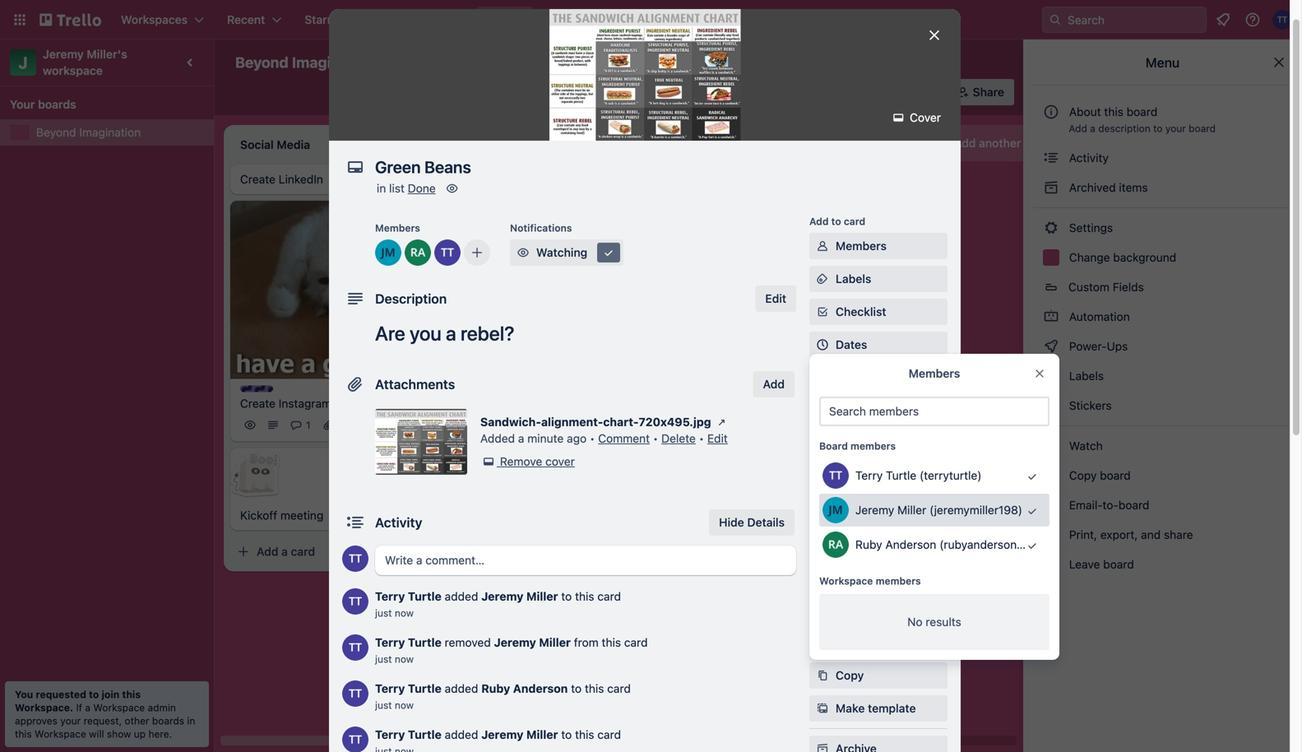 Task type: describe. For each thing, give the bounding box(es) containing it.
sm image for print, export, and share link
[[1043, 527, 1060, 543]]

create from template… image
[[889, 418, 902, 431]]

in inside if a workspace admin approves your request, other boards in this workspace will show up here.
[[187, 715, 195, 727]]

search image
[[1049, 13, 1062, 26]]

jeremy down add power-ups link
[[856, 503, 895, 517]]

terry turtle (terryturtle) image inside the primary "element"
[[1273, 10, 1293, 30]]

card inside terry turtle added jeremy miller to this card just now
[[598, 590, 621, 603]]

720x495.jpg
[[639, 415, 711, 429]]

ruby anderson (rubyanderson7) image up description
[[405, 239, 431, 266]]

kickoff meeting
[[240, 509, 324, 522]]

power- down board members
[[861, 469, 899, 483]]

back to home image
[[39, 7, 101, 33]]

terry for terry turtle added jeremy miller to this card
[[375, 728, 405, 741]]

sm image for move 'link'
[[815, 634, 831, 651]]

stickers
[[1066, 399, 1112, 412]]

hide
[[719, 515, 744, 529]]

jeremy for terry turtle added jeremy miller to this card just now
[[481, 590, 524, 603]]

done link
[[408, 181, 436, 195]]

add down the beans
[[763, 377, 785, 391]]

terry for terry turtle removed jeremy miller from this card just now
[[375, 636, 405, 649]]

just now link for terry turtle added ruby anderson to this card just now
[[375, 699, 414, 711]]

export,
[[1101, 528, 1138, 541]]

Search members text field
[[820, 397, 1050, 426]]

a inside about this board add a description to your board
[[1090, 123, 1096, 134]]

just for terry turtle added ruby anderson to this card just now
[[375, 699, 392, 711]]

actions
[[810, 612, 846, 624]]

1 vertical spatial beyond
[[36, 125, 76, 139]]

you
[[15, 689, 33, 700]]

j
[[18, 53, 28, 72]]

leave board link
[[1033, 551, 1293, 578]]

just now link for terry turtle added jeremy miller to this card just now
[[375, 607, 414, 619]]

request,
[[84, 715, 122, 727]]

0 vertical spatial members
[[375, 222, 420, 234]]

join
[[102, 689, 120, 700]]

kickoff meeting link
[[240, 507, 431, 524]]

turtle for terry turtle added ruby anderson to this card just now
[[408, 682, 442, 695]]

sm image for watch link
[[1043, 438, 1060, 454]]

dates button
[[810, 332, 948, 358]]

1 horizontal spatial automation
[[810, 512, 866, 523]]

cover
[[546, 455, 575, 468]]

imagination inside board name "text field"
[[292, 53, 376, 71]]

workspace.
[[15, 702, 73, 713]]

customize views image
[[636, 54, 653, 71]]

1 horizontal spatial in
[[377, 181, 386, 195]]

0 horizontal spatial create from template… image
[[421, 545, 434, 558]]

delete link
[[662, 432, 696, 445]]

added
[[481, 432, 515, 445]]

custom for menu
[[1069, 280, 1110, 294]]

remove cover
[[500, 455, 575, 468]]

boards inside if a workspace admin approves your request, other boards in this workspace will show up here.
[[152, 715, 184, 727]]

archived items
[[1066, 181, 1148, 194]]

sm image for copy link
[[815, 667, 831, 684]]

add up edit link at the right bottom of page
[[724, 418, 746, 431]]

members for board members
[[851, 440, 896, 452]]

beans
[[743, 359, 775, 372]]

fields for add to card
[[881, 404, 913, 417]]

board up activity link
[[1189, 123, 1216, 134]]

your boards with 1 items element
[[10, 95, 196, 114]]

leave board
[[1066, 557, 1134, 571]]

now for terry turtle removed jeremy miller from this card just now
[[395, 653, 414, 665]]

just for terry turtle added jeremy miller to this card just now
[[375, 607, 392, 619]]

your boards
[[10, 98, 76, 111]]

ruby anderson (rubyanderson7) image up the add button
[[823, 532, 849, 558]]

beyond inside board name "text field"
[[235, 53, 289, 71]]

up
[[134, 728, 146, 740]]

jeremy miller (jeremymiller198) image up create from template… image
[[882, 377, 902, 397]]

turtle for terry turtle removed jeremy miller from this card just now
[[408, 636, 442, 649]]

other
[[125, 715, 149, 727]]

miller for terry turtle added jeremy miller to this card
[[527, 728, 558, 741]]

details
[[747, 515, 785, 529]]

add up remove
[[490, 439, 512, 453]]

this member was added to card image for (rubyanderson7)
[[1015, 528, 1050, 563]]

instagram
[[279, 397, 332, 410]]

this inside you requested to join this workspace.
[[122, 689, 141, 700]]

notifications
[[510, 222, 572, 234]]

a down add button
[[749, 418, 755, 431]]

sm image for make template 'link'
[[815, 700, 831, 717]]

1 horizontal spatial power-ups
[[810, 446, 863, 457]]

power-ups inside button
[[631, 85, 692, 99]]

hide details link
[[709, 509, 795, 536]]

list inside button
[[1024, 136, 1041, 150]]

custom for add to card
[[836, 404, 878, 417]]

sm image for email-to-board link
[[1043, 497, 1060, 513]]

to inside you requested to join this workspace.
[[89, 689, 99, 700]]

custom fields for menu
[[1069, 280, 1144, 294]]

0 vertical spatial anderson
[[886, 538, 937, 551]]

1 vertical spatial edit
[[708, 432, 728, 445]]

items
[[1119, 181, 1148, 194]]

email-
[[1069, 498, 1103, 512]]

0 vertical spatial labels link
[[810, 266, 948, 292]]

terry for terry turtle added ruby anderson to this card just now
[[375, 682, 405, 695]]

your inside about this board add a description to your board
[[1166, 123, 1186, 134]]

removed
[[445, 636, 491, 649]]

sm image for checklist link
[[815, 304, 831, 320]]

ruby anderson (rubyanderson7) image
[[648, 399, 668, 418]]

power- up add power-ups
[[810, 446, 844, 457]]

1 vertical spatial activity
[[375, 515, 422, 530]]

board up description
[[1127, 105, 1158, 118]]

add inside about this board add a description to your board
[[1069, 123, 1088, 134]]

here.
[[148, 728, 172, 740]]

green beans link
[[708, 357, 898, 374]]

if
[[76, 702, 82, 713]]

Write a comment text field
[[375, 546, 796, 575]]

change background link
[[1033, 244, 1293, 271]]

added for ruby anderson
[[445, 682, 478, 695]]

admin
[[148, 702, 176, 713]]

beyond imagination inside beyond imagination link
[[36, 125, 141, 139]]

your inside if a workspace admin approves your request, other boards in this workspace will show up here.
[[60, 715, 81, 727]]

sm image for automation link
[[1043, 309, 1060, 325]]

add left button at the right
[[836, 570, 858, 583]]

move
[[836, 636, 865, 649]]

a down sandwich-
[[518, 432, 524, 445]]

change
[[1069, 251, 1110, 264]]

a down kickoff meeting
[[281, 545, 288, 558]]

delete
[[662, 432, 696, 445]]

added a minute ago
[[481, 432, 587, 445]]

1 vertical spatial labels
[[1066, 369, 1104, 383]]

attachments
[[375, 376, 455, 392]]

edit link
[[708, 432, 728, 445]]

jeremy miller (jeremymiller198) image
[[415, 415, 434, 435]]

print, export, and share link
[[1033, 522, 1293, 548]]

requested
[[36, 689, 86, 700]]

now for terry turtle added ruby anderson to this card just now
[[395, 699, 414, 711]]

sm image for the "copy board" link
[[1043, 467, 1060, 484]]

turtle for terry turtle added jeremy miller to this card
[[408, 728, 442, 741]]

0 vertical spatial 1
[[773, 381, 778, 393]]

remove cover link
[[481, 453, 575, 470]]

terry for terry turtle added jeremy miller to this card just now
[[375, 590, 405, 603]]

miller's
[[87, 47, 127, 61]]

approves
[[15, 715, 58, 727]]

menu
[[1146, 55, 1180, 70]]

this inside if a workspace admin approves your request, other boards in this workspace will show up here.
[[15, 728, 32, 740]]

sm image for archived items "link" on the top
[[1043, 179, 1060, 196]]

add up members link at the right of the page
[[810, 216, 829, 227]]

activity link
[[1033, 145, 1293, 171]]

copy for copy board
[[1069, 469, 1097, 482]]

chart-
[[603, 415, 639, 429]]

ups up add power-ups
[[844, 446, 863, 457]]

email-to-board link
[[1033, 492, 1293, 518]]

template
[[868, 701, 916, 715]]

create instagram link
[[240, 396, 431, 412]]

just now link for terry turtle removed jeremy miller from this card just now
[[375, 653, 414, 665]]

sm image for cover link
[[891, 109, 907, 126]]

watch link
[[1033, 433, 1293, 459]]

are
[[375, 322, 405, 345]]

fields for menu
[[1113, 280, 1144, 294]]

social media button
[[810, 531, 948, 557]]

results
[[926, 615, 962, 629]]

sm image for watching button
[[515, 244, 532, 261]]

jeremy for terry turtle removed jeremy miller from this card just now
[[494, 636, 536, 649]]

1 horizontal spatial activity
[[1066, 151, 1109, 165]]

settings
[[1066, 221, 1113, 234]]

a inside if a workspace admin approves your request, other boards in this workspace will show up here.
[[85, 702, 91, 713]]

1 horizontal spatial members
[[836, 239, 887, 253]]

board up to- on the bottom of the page
[[1100, 469, 1131, 482]]

jeremy miller (jeremymiller198) image up description
[[375, 239, 402, 266]]

terry turtle (terryturtle)
[[856, 469, 982, 482]]

workspace
[[43, 64, 103, 77]]

0 horizontal spatial imagination
[[79, 125, 141, 139]]

to up members link at the right of the page
[[832, 216, 841, 227]]

add button button
[[810, 564, 948, 590]]

terry turtle added jeremy miller to this card just now
[[375, 590, 621, 619]]

0 horizontal spatial workspace
[[35, 728, 86, 740]]

another
[[979, 136, 1021, 150]]

print, export, and share
[[1066, 528, 1194, 541]]

add a card button for create from template… icon to the top
[[464, 433, 648, 460]]

if a workspace admin approves your request, other boards in this workspace will show up here.
[[15, 702, 195, 740]]

add a card for create from template… icon to the top the add a card button
[[490, 439, 549, 453]]

comment link
[[598, 432, 650, 445]]

ruby inside the terry turtle added ruby anderson to this card just now
[[481, 682, 510, 695]]

terry turtle added ruby anderson to this card just now
[[375, 682, 631, 711]]

copy board link
[[1033, 462, 1293, 489]]

social media
[[836, 537, 905, 550]]

automation link
[[1033, 304, 1293, 330]]

create for create linkedin
[[240, 172, 276, 186]]



Task type: locate. For each thing, give the bounding box(es) containing it.
3 just from the top
[[375, 699, 392, 711]]

add down board members
[[836, 469, 858, 483]]

0 vertical spatial now
[[395, 607, 414, 619]]

add a card for create from template… image's the add a card button
[[724, 418, 783, 431]]

move link
[[810, 629, 948, 656]]

1 vertical spatial create
[[240, 397, 276, 410]]

0 horizontal spatial list
[[389, 181, 405, 195]]

beyond imagination link
[[36, 124, 204, 141]]

add a card for the add a card button corresponding to create from template… icon to the left
[[257, 545, 315, 558]]

custom fields button up automation link
[[1033, 274, 1293, 300]]

custom fields down change background
[[1069, 280, 1144, 294]]

miller left from
[[539, 636, 571, 649]]

sm image inside labels link
[[1043, 368, 1060, 384]]

add members to card image
[[471, 244, 484, 261]]

labels up stickers at the right bottom of the page
[[1066, 369, 1104, 383]]

jeremy miller (jeremymiller198)
[[856, 503, 1023, 517]]

2 added from the top
[[445, 682, 478, 695]]

2 this member was added to card image from the top
[[1015, 528, 1050, 563]]

share
[[973, 85, 1005, 99]]

add a card down kickoff meeting
[[257, 545, 315, 558]]

ups inside button
[[670, 85, 692, 99]]

media
[[872, 537, 905, 550]]

make template link
[[810, 695, 948, 722]]

1 horizontal spatial 1
[[773, 381, 778, 393]]

cover link
[[886, 104, 951, 131]]

add down kickoff
[[257, 545, 278, 558]]

1 vertical spatial anderson
[[513, 682, 568, 695]]

to
[[1154, 123, 1163, 134], [832, 216, 841, 227], [561, 590, 572, 603], [571, 682, 582, 695], [89, 689, 99, 700], [561, 728, 572, 741]]

0 vertical spatial your
[[1166, 123, 1186, 134]]

this inside about this board add a description to your board
[[1105, 105, 1124, 118]]

1 horizontal spatial ruby
[[856, 538, 883, 551]]

1 this member was added to card image from the top
[[1015, 494, 1050, 528]]

0 vertical spatial automation
[[728, 85, 791, 99]]

custom fields button up board members
[[810, 402, 948, 419]]

1 vertical spatial create from template… image
[[421, 545, 434, 558]]

1 vertical spatial power-ups
[[1066, 339, 1131, 353]]

0 horizontal spatial in
[[187, 715, 195, 727]]

1 vertical spatial boards
[[152, 715, 184, 727]]

fields down change background
[[1113, 280, 1144, 294]]

Board name text field
[[227, 49, 384, 76]]

sm image inside cover link
[[891, 109, 907, 126]]

jeremy for terry turtle added jeremy miller to this card
[[481, 728, 524, 741]]

just for terry turtle removed jeremy miller from this card just now
[[375, 653, 392, 665]]

to-
[[1103, 498, 1119, 512]]

sm image inside copy link
[[815, 667, 831, 684]]

workspace down "social" at the right of page
[[820, 575, 873, 587]]

automation inside automation link
[[1066, 310, 1130, 323]]

0 vertical spatial ruby
[[856, 538, 883, 551]]

power- down customize views icon
[[631, 85, 670, 99]]

1 horizontal spatial edit
[[765, 292, 787, 305]]

miller for terry turtle added jeremy miller to this card just now
[[527, 590, 558, 603]]

0 notifications image
[[1214, 10, 1233, 30]]

members down media
[[876, 575, 921, 587]]

0 vertical spatial edit
[[765, 292, 787, 305]]

terry inside terry turtle removed jeremy miller from this card just now
[[375, 636, 405, 649]]

terry turtle (terryturtle) image
[[1273, 10, 1293, 30], [879, 81, 902, 104], [836, 377, 856, 397], [823, 462, 849, 489], [342, 546, 369, 572], [342, 680, 369, 707], [342, 727, 369, 752]]

0 vertical spatial create from template… image
[[655, 440, 668, 453]]

1 added from the top
[[445, 590, 478, 603]]

open information menu image
[[1245, 12, 1261, 28]]

green beans
[[708, 359, 775, 372]]

make template
[[836, 701, 916, 715]]

power- inside button
[[631, 85, 670, 99]]

automation button
[[705, 79, 800, 105]]

are you a rebel?
[[375, 322, 515, 345]]

1 vertical spatial labels link
[[1033, 363, 1293, 389]]

board up print, export, and share
[[1119, 498, 1150, 512]]

button
[[861, 570, 897, 583]]

to left join
[[89, 689, 99, 700]]

ruby
[[856, 538, 883, 551], [481, 682, 510, 695]]

board down export,
[[1104, 557, 1134, 571]]

sm image for power-ups link
[[1043, 338, 1060, 355]]

0 vertical spatial custom fields button
[[1033, 274, 1293, 300]]

sm image inside checklist link
[[815, 304, 831, 320]]

1 vertical spatial automation
[[1066, 310, 1130, 323]]

checklist
[[836, 305, 887, 318]]

turtle inside terry turtle added jeremy miller to this card just now
[[408, 590, 442, 603]]

1 just now link from the top
[[375, 607, 414, 619]]

add left another
[[954, 136, 976, 150]]

added inside the terry turtle added ruby anderson to this card just now
[[445, 682, 478, 695]]

2 just from the top
[[375, 653, 392, 665]]

sandwich-
[[481, 415, 541, 429]]

in left done
[[377, 181, 386, 195]]

1 horizontal spatial boards
[[152, 715, 184, 727]]

1 vertical spatial just
[[375, 653, 392, 665]]

to inside terry turtle added jeremy miller to this card just now
[[561, 590, 572, 603]]

this inside the terry turtle added ruby anderson to this card just now
[[585, 682, 604, 695]]

1 vertical spatial 1
[[306, 419, 311, 431]]

sm image for settings link on the right top of the page
[[1043, 220, 1060, 236]]

0 vertical spatial copy
[[1069, 469, 1097, 482]]

ruby anderson (rubyanderson7) image up cover
[[922, 81, 945, 104]]

jeremy miller's workspace
[[43, 47, 130, 77]]

add a card button for create from template… icon to the left
[[230, 539, 415, 565]]

1 vertical spatial members
[[876, 575, 921, 587]]

Search field
[[1062, 7, 1206, 32]]

card inside the terry turtle added ruby anderson to this card just now
[[607, 682, 631, 695]]

this member was added to card image
[[1015, 494, 1050, 528], [1015, 528, 1050, 563]]

turtle for terry turtle (terryturtle)
[[886, 469, 917, 482]]

members down create from template… image
[[851, 440, 896, 452]]

primary element
[[0, 0, 1302, 39]]

sm image for the bottom labels link
[[1043, 368, 1060, 384]]

0 horizontal spatial fields
[[881, 404, 913, 417]]

boards
[[38, 98, 76, 111], [152, 715, 184, 727]]

this member was added to card image
[[1015, 459, 1050, 494]]

copy
[[1069, 469, 1097, 482], [836, 669, 864, 682]]

sm image inside power-ups link
[[1043, 338, 1060, 355]]

ruby anderson (rubyanderson7) image down dates button
[[859, 377, 879, 397]]

2 vertical spatial just
[[375, 699, 392, 711]]

background
[[1114, 251, 1177, 264]]

sm image inside make template 'link'
[[815, 700, 831, 717]]

edit inside button
[[765, 292, 787, 305]]

jeremy up terry turtle removed jeremy miller from this card just now
[[481, 590, 524, 603]]

added for jeremy miller
[[445, 590, 478, 603]]

sm image for "stickers" "link"
[[1043, 397, 1060, 414]]

a right if
[[85, 702, 91, 713]]

jeremy inside terry turtle added jeremy miller to this card just now
[[481, 590, 524, 603]]

edit up the beans
[[765, 292, 787, 305]]

1 just from the top
[[375, 607, 392, 619]]

0 horizontal spatial anderson
[[513, 682, 568, 695]]

0 horizontal spatial copy
[[836, 669, 864, 682]]

sm image inside email-to-board link
[[1043, 497, 1060, 513]]

3 now from the top
[[395, 699, 414, 711]]

terry for terry turtle (terryturtle)
[[856, 469, 883, 482]]

jeremy miller (jeremymiller198) image
[[901, 81, 924, 104], [375, 239, 402, 266], [882, 377, 902, 397], [625, 399, 645, 418], [823, 497, 849, 523]]

green
[[708, 359, 740, 372]]

0 vertical spatial activity
[[1066, 151, 1109, 165]]

boards inside your boards with 1 items element
[[38, 98, 76, 111]]

power- up stickers at the right bottom of the page
[[1069, 339, 1107, 353]]

create down color: purple, title: none icon
[[240, 397, 276, 410]]

0 horizontal spatial boards
[[38, 98, 76, 111]]

watching button
[[510, 239, 624, 266]]

terry turtle (terryturtle) image
[[434, 239, 461, 266], [602, 399, 622, 418], [392, 415, 411, 435], [342, 588, 369, 615], [342, 634, 369, 661]]

2 create from the top
[[240, 397, 276, 410]]

create for create instagram
[[240, 397, 276, 410]]

show
[[107, 728, 131, 740]]

no
[[908, 615, 923, 629]]

sm image inside print, export, and share link
[[1043, 527, 1060, 543]]

your up activity link
[[1166, 123, 1186, 134]]

this inside terry turtle added jeremy miller to this card just now
[[575, 590, 594, 603]]

just inside the terry turtle added ruby anderson to this card just now
[[375, 699, 392, 711]]

sm image inside archived items "link"
[[1043, 179, 1060, 196]]

1 horizontal spatial your
[[1166, 123, 1186, 134]]

1 vertical spatial ruby
[[481, 682, 510, 695]]

anderson
[[886, 538, 937, 551], [513, 682, 568, 695]]

now
[[395, 607, 414, 619], [395, 653, 414, 665], [395, 699, 414, 711]]

stickers link
[[1033, 392, 1293, 419]]

workspace down approves
[[35, 728, 86, 740]]

board up add power-ups
[[820, 440, 848, 452]]

sm image inside activity link
[[1043, 150, 1060, 166]]

1 vertical spatial list
[[389, 181, 405, 195]]

minute
[[528, 432, 564, 445]]

watch
[[1066, 439, 1106, 453]]

1 create from the top
[[240, 172, 276, 186]]

0 vertical spatial fields
[[1113, 280, 1144, 294]]

0 horizontal spatial custom
[[836, 404, 878, 417]]

edit right delete on the right bottom of page
[[708, 432, 728, 445]]

terry inside the terry turtle added ruby anderson to this card just now
[[375, 682, 405, 695]]

2 horizontal spatial add a card button
[[698, 412, 882, 438]]

ups up jeremy miller (jeremymiller198)
[[899, 469, 921, 483]]

cover
[[907, 111, 941, 124]]

archived items link
[[1033, 174, 1293, 201]]

1 horizontal spatial anderson
[[886, 538, 937, 551]]

terry inside terry turtle added jeremy miller to this card just now
[[375, 590, 405, 603]]

workspace down join
[[93, 702, 145, 713]]

0 horizontal spatial 1
[[306, 419, 311, 431]]

alignment-
[[541, 415, 603, 429]]

in right 'other'
[[187, 715, 195, 727]]

custom fields for add to card
[[836, 404, 913, 417]]

jeremy inside jeremy miller's workspace
[[43, 47, 84, 61]]

0 horizontal spatial activity
[[375, 515, 422, 530]]

1 down the beans
[[773, 381, 778, 393]]

jeremy up workspace
[[43, 47, 84, 61]]

now for terry turtle added jeremy miller to this card just now
[[395, 607, 414, 619]]

2 vertical spatial now
[[395, 699, 414, 711]]

members down add to card
[[836, 239, 887, 253]]

0 vertical spatial custom
[[1069, 280, 1110, 294]]

sm image inside members link
[[815, 238, 831, 254]]

turtle for terry turtle added jeremy miller to this card just now
[[408, 590, 442, 603]]

to down the terry turtle added ruby anderson to this card just now
[[561, 728, 572, 741]]

add another list
[[954, 136, 1041, 150]]

1 now from the top
[[395, 607, 414, 619]]

add another list button
[[925, 125, 1149, 161]]

edit
[[765, 292, 787, 305], [708, 432, 728, 445]]

0 vertical spatial add a card
[[724, 418, 783, 431]]

0 vertical spatial in
[[377, 181, 386, 195]]

workspace members
[[820, 575, 921, 587]]

about
[[1069, 105, 1101, 118]]

1 horizontal spatial beyond
[[235, 53, 289, 71]]

add power-ups
[[836, 469, 921, 483]]

2 just now link from the top
[[375, 653, 414, 665]]

custom fields button for add to card
[[810, 402, 948, 419]]

color: purple, title: none image
[[240, 386, 273, 392]]

power-ups link
[[1033, 333, 1293, 360]]

a down about
[[1090, 123, 1096, 134]]

list left done
[[389, 181, 405, 195]]

sm image
[[705, 79, 728, 102], [1043, 150, 1060, 166], [1043, 179, 1060, 196], [444, 180, 460, 197], [1043, 220, 1060, 236], [1043, 309, 1060, 325], [1043, 338, 1060, 355], [1043, 368, 1060, 384], [1043, 397, 1060, 414], [714, 414, 730, 430], [481, 453, 497, 470], [1043, 497, 1060, 513], [1043, 527, 1060, 543], [815, 700, 831, 717]]

1 horizontal spatial custom fields
[[1069, 280, 1144, 294]]

2 vertical spatial added
[[445, 728, 478, 741]]

sandwich-alignment-chart-720x495.jpg
[[481, 415, 711, 429]]

custom fields button for menu
[[1033, 274, 1293, 300]]

1 vertical spatial imagination
[[79, 125, 141, 139]]

jeremy miller (jeremymiller198) image up cover link
[[901, 81, 924, 104]]

0 horizontal spatial board
[[586, 56, 618, 69]]

now inside the terry turtle added ruby anderson to this card just now
[[395, 699, 414, 711]]

0 horizontal spatial beyond imagination
[[36, 125, 141, 139]]

checklist link
[[810, 299, 948, 325]]

custom fields button
[[1033, 274, 1293, 300], [810, 402, 948, 419]]

power-ups button
[[598, 79, 701, 105]]

1 vertical spatial fields
[[881, 404, 913, 417]]

1 horizontal spatial workspace
[[93, 702, 145, 713]]

create left linkedin
[[240, 172, 276, 186]]

0 horizontal spatial add a card
[[257, 545, 315, 558]]

ups down automation link
[[1107, 339, 1128, 353]]

ups
[[670, 85, 692, 99], [1107, 339, 1128, 353], [844, 446, 863, 457], [899, 469, 921, 483]]

0 horizontal spatial your
[[60, 715, 81, 727]]

sm image for members link at the right of the page
[[815, 238, 831, 254]]

board
[[586, 56, 618, 69], [820, 440, 848, 452]]

this inside terry turtle removed jeremy miller from this card just now
[[602, 636, 621, 649]]

settings link
[[1033, 215, 1293, 241]]

members
[[851, 440, 896, 452], [876, 575, 921, 587]]

0 vertical spatial beyond
[[235, 53, 289, 71]]

copy up email-
[[1069, 469, 1097, 482]]

0 horizontal spatial members
[[375, 222, 420, 234]]

1 horizontal spatial beyond imagination
[[235, 53, 376, 71]]

0 vertical spatial workspace
[[820, 575, 873, 587]]

0 horizontal spatial power-ups
[[631, 85, 692, 99]]

1 vertical spatial custom fields button
[[810, 402, 948, 419]]

2 vertical spatial power-ups
[[810, 446, 863, 457]]

sm image inside automation button
[[705, 79, 728, 102]]

a right you
[[446, 322, 456, 345]]

1 horizontal spatial labels
[[1066, 369, 1104, 383]]

sm image for activity link
[[1043, 150, 1060, 166]]

just
[[375, 607, 392, 619], [375, 653, 392, 665], [375, 699, 392, 711]]

0 horizontal spatial edit
[[708, 432, 728, 445]]

miller for terry turtle removed jeremy miller from this card just now
[[539, 636, 571, 649]]

1 vertical spatial copy
[[836, 669, 864, 682]]

1 vertical spatial your
[[60, 715, 81, 727]]

0 vertical spatial just
[[375, 607, 392, 619]]

boards down admin
[[152, 715, 184, 727]]

1 horizontal spatial labels link
[[1033, 363, 1293, 389]]

labels link down power-ups link
[[1033, 363, 1293, 389]]

hide details
[[719, 515, 785, 529]]

to inside about this board add a description to your board
[[1154, 123, 1163, 134]]

members up "search members" text field
[[909, 367, 960, 380]]

custom fields up create from template… image
[[836, 404, 913, 417]]

terry turtle added jeremy miller to this card
[[375, 728, 621, 741]]

card inside terry turtle removed jeremy miller from this card just now
[[624, 636, 648, 649]]

ruby anderson (rubyanderson7) image
[[922, 81, 945, 104], [405, 239, 431, 266], [859, 377, 879, 397], [823, 532, 849, 558]]

add down about
[[1069, 123, 1088, 134]]

this member was added to card image left email-
[[1015, 494, 1050, 528]]

list
[[1024, 136, 1041, 150], [389, 181, 405, 195]]

labels up the checklist
[[836, 272, 872, 286]]

miller inside terry turtle removed jeremy miller from this card just now
[[539, 636, 571, 649]]

your down if
[[60, 715, 81, 727]]

jeremy down terry turtle added jeremy miller to this card just now
[[494, 636, 536, 649]]

added
[[445, 590, 478, 603], [445, 682, 478, 695], [445, 728, 478, 741]]

remove
[[500, 455, 542, 468]]

miller down the write a comment text field
[[527, 590, 558, 603]]

0 vertical spatial power-ups
[[631, 85, 692, 99]]

sm image
[[891, 109, 907, 126], [815, 238, 831, 254], [515, 244, 532, 261], [601, 244, 617, 261], [815, 271, 831, 287], [815, 304, 831, 320], [1043, 438, 1060, 454], [1043, 467, 1060, 484], [1043, 556, 1060, 573], [815, 634, 831, 651], [815, 667, 831, 684], [815, 741, 831, 752]]

add a card up remove
[[490, 439, 549, 453]]

0 vertical spatial just now link
[[375, 607, 414, 619]]

added inside terry turtle added jeremy miller to this card just now
[[445, 590, 478, 603]]

automation inside automation button
[[728, 85, 791, 99]]

added up removed
[[445, 590, 478, 603]]

create inside "link"
[[240, 397, 276, 410]]

0 horizontal spatial add a card button
[[230, 539, 415, 565]]

2 horizontal spatial add a card
[[724, 418, 783, 431]]

jeremy miller (jeremymiller198) image up "social" at the right of page
[[823, 497, 849, 523]]

board left customize views icon
[[586, 56, 618, 69]]

sm image for leave board link
[[1043, 556, 1060, 573]]

this member was added to card image for (jeremymiller198)
[[1015, 494, 1050, 528]]

1 horizontal spatial list
[[1024, 136, 1041, 150]]

just inside terry turtle added jeremy miller to this card just now
[[375, 607, 392, 619]]

3 just now link from the top
[[375, 699, 414, 711]]

2 horizontal spatial power-ups
[[1066, 339, 1131, 353]]

1 vertical spatial beyond imagination
[[36, 125, 141, 139]]

2 horizontal spatial automation
[[1066, 310, 1130, 323]]

sm image inside settings link
[[1043, 220, 1060, 236]]

0 horizontal spatial custom fields button
[[810, 402, 948, 419]]

1 vertical spatial custom fields
[[836, 404, 913, 417]]

0 horizontal spatial beyond
[[36, 125, 76, 139]]

create from template… image
[[655, 440, 668, 453], [421, 545, 434, 558]]

members link
[[810, 233, 948, 259]]

your
[[10, 98, 35, 111]]

custom down change at the right top of page
[[1069, 280, 1110, 294]]

copy board
[[1066, 469, 1131, 482]]

1 horizontal spatial custom
[[1069, 280, 1110, 294]]

power-ups up stickers at the right bottom of the page
[[1066, 339, 1131, 353]]

sm image for automation button
[[705, 79, 728, 102]]

ruby up the add button
[[856, 538, 883, 551]]

turtle inside the terry turtle added ruby anderson to this card just now
[[408, 682, 442, 695]]

2 horizontal spatial workspace
[[820, 575, 873, 587]]

1 vertical spatial custom
[[836, 404, 878, 417]]

to up activity link
[[1154, 123, 1163, 134]]

anderson down terry turtle removed jeremy miller from this card just now
[[513, 682, 568, 695]]

members for workspace members
[[876, 575, 921, 587]]

2 now from the top
[[395, 653, 414, 665]]

2 vertical spatial workspace
[[35, 728, 86, 740]]

added down removed
[[445, 682, 478, 695]]

miller inside terry turtle added jeremy miller to this card just now
[[527, 590, 558, 603]]

1 vertical spatial board
[[820, 440, 848, 452]]

1 horizontal spatial copy
[[1069, 469, 1097, 482]]

sm image inside "stickers" "link"
[[1043, 397, 1060, 414]]

add a card button for create from template… image
[[698, 412, 882, 438]]

(jeremymiller198)
[[930, 503, 1023, 517]]

sm image inside watch link
[[1043, 438, 1060, 454]]

kickoff
[[240, 509, 277, 522]]

create
[[240, 172, 276, 186], [240, 397, 276, 410]]

0 vertical spatial imagination
[[292, 53, 376, 71]]

board for board
[[586, 56, 618, 69]]

this member was added to card image left print,
[[1015, 528, 1050, 563]]

board for board members
[[820, 440, 848, 452]]

jeremy miller (jeremymiller198) image left ruby anderson (rubyanderson7) icon
[[625, 399, 645, 418]]

1 vertical spatial now
[[395, 653, 414, 665]]

0 vertical spatial board
[[586, 56, 618, 69]]

print,
[[1069, 528, 1098, 541]]

to down the write a comment text field
[[561, 590, 572, 603]]

miller down terry turtle (terryturtle)
[[898, 503, 927, 517]]

no results
[[908, 615, 962, 629]]

add a card up edit link at the right bottom of page
[[724, 418, 783, 431]]

power-ups down customize views icon
[[631, 85, 692, 99]]

fields up create from template… image
[[881, 404, 913, 417]]

added down the terry turtle added ruby anderson to this card just now
[[445, 728, 478, 741]]

sm image inside automation link
[[1043, 309, 1060, 325]]

power-ups
[[631, 85, 692, 99], [1066, 339, 1131, 353], [810, 446, 863, 457]]

sm image inside leave board link
[[1043, 556, 1060, 573]]

email-to-board
[[1066, 498, 1150, 512]]

custom fields
[[1069, 280, 1144, 294], [836, 404, 913, 417]]

jeremy down the terry turtle added ruby anderson to this card just now
[[481, 728, 524, 741]]

create linkedin link
[[240, 171, 431, 188]]

members down in list done
[[375, 222, 420, 234]]

power-
[[631, 85, 670, 99], [1069, 339, 1107, 353], [810, 446, 844, 457], [861, 469, 899, 483]]

miller down the terry turtle added ruby anderson to this card just now
[[527, 728, 558, 741]]

list right another
[[1024, 136, 1041, 150]]

jeremy inside terry turtle removed jeremy miller from this card just now
[[494, 636, 536, 649]]

just now link
[[375, 607, 414, 619], [375, 653, 414, 665], [375, 699, 414, 711]]

to down from
[[571, 682, 582, 695]]

0 vertical spatial labels
[[836, 272, 872, 286]]

and
[[1141, 528, 1161, 541]]

0 vertical spatial members
[[851, 440, 896, 452]]

custom up board members
[[836, 404, 878, 417]]

copy up make
[[836, 669, 864, 682]]

copy for copy
[[836, 669, 864, 682]]

social
[[836, 537, 869, 550]]

add
[[1069, 123, 1088, 134], [954, 136, 976, 150], [810, 216, 829, 227], [763, 377, 785, 391], [724, 418, 746, 431], [490, 439, 512, 453], [836, 469, 858, 483], [257, 545, 278, 558], [836, 570, 858, 583]]

sm image for remove cover link
[[481, 453, 497, 470]]

you
[[410, 322, 442, 345]]

now inside terry turtle removed jeremy miller from this card just now
[[395, 653, 414, 665]]

ruby down terry turtle removed jeremy miller from this card just now
[[481, 682, 510, 695]]

to inside the terry turtle added ruby anderson to this card just now
[[571, 682, 582, 695]]

None text field
[[367, 152, 910, 182]]

dates
[[836, 338, 868, 351]]

power-ups up add power-ups
[[810, 446, 863, 457]]

beyond imagination inside board name "text field"
[[235, 53, 376, 71]]

3 added from the top
[[445, 728, 478, 741]]

labels link down members link at the right of the page
[[810, 266, 948, 292]]

a up remove
[[515, 439, 522, 453]]

sm image inside move 'link'
[[815, 634, 831, 651]]

ups left automation button
[[670, 85, 692, 99]]

2 vertical spatial just now link
[[375, 699, 414, 711]]

anderson inside the terry turtle added ruby anderson to this card just now
[[513, 682, 568, 695]]

sm image inside the "copy board" link
[[1043, 467, 1060, 484]]

just inside terry turtle removed jeremy miller from this card just now
[[375, 653, 392, 665]]

turtle inside terry turtle removed jeremy miller from this card just now
[[408, 636, 442, 649]]

make
[[836, 701, 865, 715]]

create linkedin
[[240, 172, 323, 186]]

2 horizontal spatial members
[[909, 367, 960, 380]]

now inside terry turtle added jeremy miller to this card just now
[[395, 607, 414, 619]]

1 down instagram
[[306, 419, 311, 431]]



Task type: vqa. For each thing, say whether or not it's contained in the screenshot.
Learn
no



